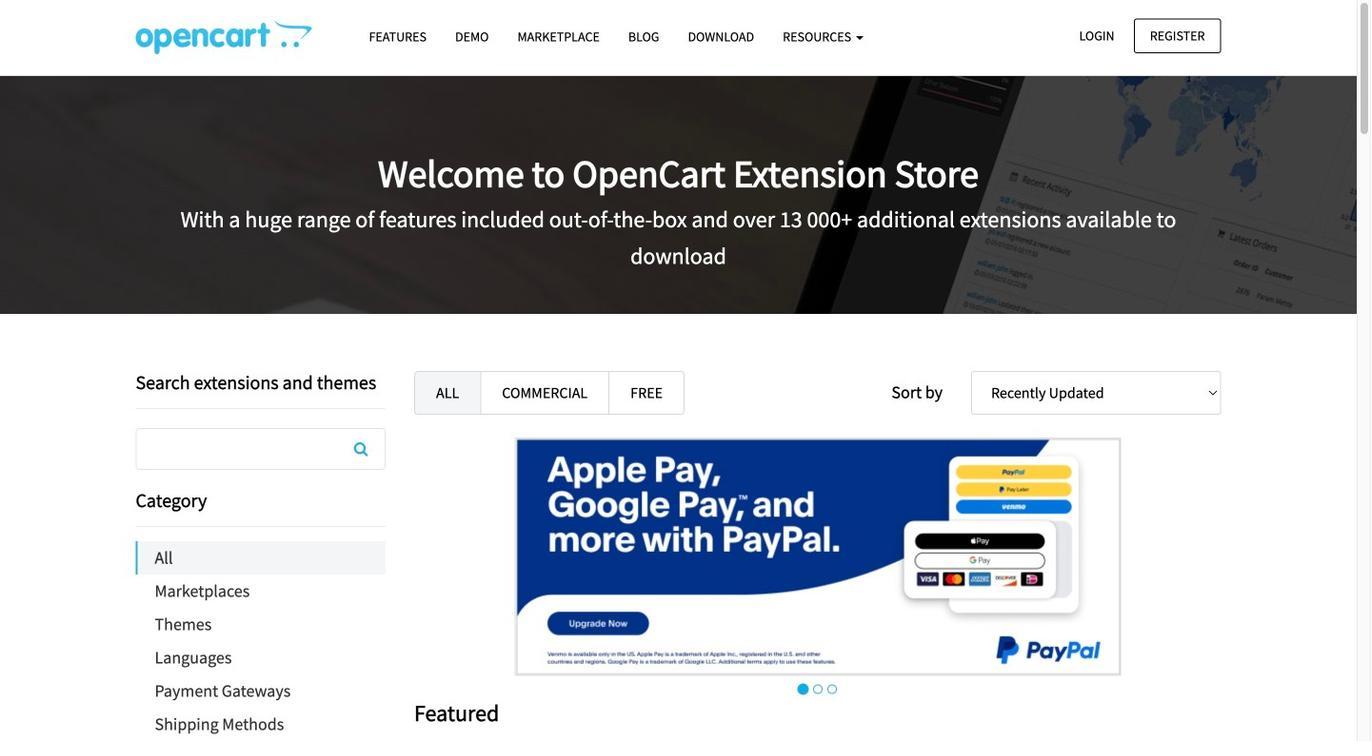 Task type: describe. For each thing, give the bounding box(es) containing it.
opencart extensions image
[[136, 20, 312, 54]]

paypal payment gateway image
[[515, 438, 1121, 677]]

search image
[[354, 442, 368, 457]]



Task type: locate. For each thing, give the bounding box(es) containing it.
None text field
[[137, 430, 385, 470]]



Task type: vqa. For each thing, say whether or not it's contained in the screenshot.
search ICON
yes



